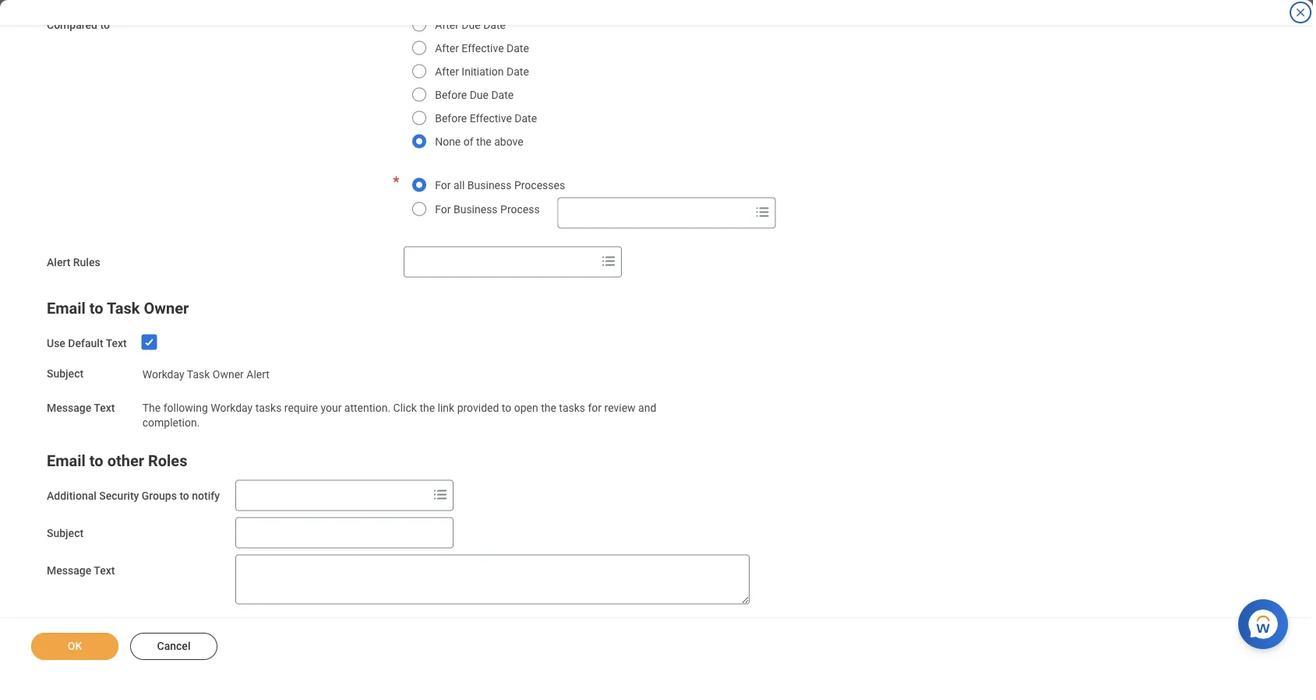 Task type: locate. For each thing, give the bounding box(es) containing it.
1 horizontal spatial workday
[[211, 402, 253, 415]]

alert
[[47, 256, 70, 269], [247, 368, 270, 381]]

effective for before
[[470, 112, 512, 125]]

for down for all business processes at top
[[435, 203, 451, 216]]

initiation
[[462, 65, 504, 78]]

Message Text text field
[[235, 555, 750, 605]]

task up use default text
[[107, 300, 140, 318]]

0 vertical spatial before
[[435, 89, 467, 102]]

groups
[[142, 490, 177, 503]]

1 vertical spatial text
[[94, 402, 115, 415]]

the left link
[[420, 402, 435, 415]]

2 email from the top
[[47, 452, 86, 471]]

after down after due date
[[435, 42, 459, 55]]

1 vertical spatial message
[[47, 565, 91, 578]]

2 subject from the top
[[47, 527, 83, 540]]

for
[[435, 179, 451, 192], [435, 203, 451, 216]]

1 vertical spatial subject
[[47, 527, 83, 540]]

email to task owner
[[47, 300, 189, 318]]

text for task
[[94, 402, 115, 415]]

cancel button
[[130, 634, 217, 661]]

none
[[435, 136, 461, 148]]

2 message from the top
[[47, 565, 91, 578]]

the
[[142, 402, 161, 415]]

1 vertical spatial after
[[435, 42, 459, 55]]

for all business processes
[[435, 179, 565, 192]]

business down all
[[454, 203, 498, 216]]

subject for email to task owner
[[47, 367, 83, 380]]

date up before effective date
[[491, 89, 514, 102]]

to up use default text
[[90, 300, 103, 318]]

above
[[494, 136, 524, 148]]

due down after initiation date on the left top of page
[[470, 89, 489, 102]]

1 vertical spatial before
[[435, 112, 467, 125]]

0 vertical spatial workday
[[142, 368, 184, 381]]

effective for after
[[462, 42, 504, 55]]

email up use
[[47, 300, 86, 318]]

1 vertical spatial owner
[[213, 368, 244, 381]]

2 for from the top
[[435, 203, 451, 216]]

tasks left for
[[559, 402, 585, 415]]

open
[[514, 402, 538, 415]]

effective up the initiation
[[462, 42, 504, 55]]

workday inside text field
[[142, 368, 184, 381]]

for
[[588, 402, 602, 415]]

1 message from the top
[[47, 402, 91, 415]]

text
[[106, 337, 127, 350], [94, 402, 115, 415], [94, 565, 115, 578]]

date for before due date
[[491, 89, 514, 102]]

your
[[321, 402, 342, 415]]

business up for business process
[[467, 179, 512, 192]]

task
[[107, 300, 140, 318], [187, 368, 210, 381]]

prompts image
[[753, 203, 772, 222], [599, 252, 618, 271]]

alert rules
[[47, 256, 100, 269]]

business
[[467, 179, 512, 192], [454, 203, 498, 216]]

roles
[[148, 452, 187, 471]]

subject down additional
[[47, 527, 83, 540]]

before down after initiation date on the left top of page
[[435, 89, 467, 102]]

the
[[476, 136, 492, 148], [420, 402, 435, 415], [541, 402, 556, 415]]

none of the above
[[435, 136, 524, 148]]

1 for from the top
[[435, 179, 451, 192]]

tasks left require
[[255, 402, 282, 415]]

0 horizontal spatial workday
[[142, 368, 184, 381]]

2 vertical spatial text
[[94, 565, 115, 578]]

tasks
[[255, 402, 282, 415], [559, 402, 585, 415]]

due for after
[[462, 19, 481, 32]]

2 horizontal spatial the
[[541, 402, 556, 415]]

security
[[99, 490, 139, 503]]

message text up the email to other roles
[[47, 402, 115, 415]]

date up the above
[[515, 112, 537, 125]]

2 before from the top
[[435, 112, 467, 125]]

date for after due date
[[483, 19, 506, 32]]

before for before effective date
[[435, 112, 467, 125]]

1 horizontal spatial prompts image
[[753, 203, 772, 222]]

0 vertical spatial subject
[[47, 367, 83, 380]]

before
[[435, 89, 467, 102], [435, 112, 467, 125]]

to left "open"
[[502, 402, 511, 415]]

0 vertical spatial email
[[47, 300, 86, 318]]

1 horizontal spatial owner
[[213, 368, 244, 381]]

due up after effective date
[[462, 19, 481, 32]]

0 horizontal spatial task
[[107, 300, 140, 318]]

date
[[483, 19, 506, 32], [507, 42, 529, 55], [507, 65, 529, 78], [491, 89, 514, 102], [515, 112, 537, 125]]

0 horizontal spatial tasks
[[255, 402, 282, 415]]

date for after effective date
[[507, 42, 529, 55]]

subject
[[47, 367, 83, 380], [47, 527, 83, 540]]

1 vertical spatial due
[[470, 89, 489, 102]]

email
[[47, 300, 86, 318], [47, 452, 86, 471]]

2 after from the top
[[435, 42, 459, 55]]

email up additional
[[47, 452, 86, 471]]

0 vertical spatial message
[[47, 402, 91, 415]]

2 message text from the top
[[47, 565, 115, 578]]

rules
[[73, 256, 100, 269]]

owner
[[144, 300, 189, 318], [213, 368, 244, 381]]

message
[[47, 402, 91, 415], [47, 565, 91, 578]]

For Business Process field
[[559, 199, 750, 227]]

0 vertical spatial alert
[[47, 256, 70, 269]]

following
[[163, 402, 208, 415]]

use default text
[[47, 337, 127, 350]]

provided
[[457, 402, 499, 415]]

Additional Security Groups to notify field
[[236, 482, 428, 510]]

before due date
[[435, 89, 514, 102]]

date up after effective date
[[483, 19, 506, 32]]

0 vertical spatial after
[[435, 19, 459, 32]]

to for email to other roles
[[90, 452, 103, 471]]

to for compared to
[[100, 18, 110, 31]]

1 vertical spatial workday
[[211, 402, 253, 415]]

of
[[464, 136, 474, 148]]

date right the initiation
[[507, 65, 529, 78]]

message text
[[47, 402, 115, 415], [47, 565, 115, 578]]

subject for email to other roles
[[47, 527, 83, 540]]

workday down workday task owner alert
[[211, 402, 253, 415]]

1 vertical spatial prompts image
[[599, 252, 618, 271]]

0 horizontal spatial alert
[[47, 256, 70, 269]]

0 vertical spatial effective
[[462, 42, 504, 55]]

1 horizontal spatial alert
[[247, 368, 270, 381]]

workday task owner alert
[[142, 368, 270, 381]]

for business process
[[435, 203, 540, 216]]

0 vertical spatial for
[[435, 179, 451, 192]]

1 after from the top
[[435, 19, 459, 32]]

1 message text from the top
[[47, 402, 115, 415]]

date up after initiation date on the left top of page
[[507, 42, 529, 55]]

3 after from the top
[[435, 65, 459, 78]]

text left the
[[94, 402, 115, 415]]

1 before from the top
[[435, 89, 467, 102]]

message text for task
[[47, 402, 115, 415]]

additional security groups to notify
[[47, 490, 220, 503]]

0 vertical spatial due
[[462, 19, 481, 32]]

1 email from the top
[[47, 300, 86, 318]]

task inside text field
[[187, 368, 210, 381]]

effective up 'none of the above' on the left of the page
[[470, 112, 512, 125]]

message down use
[[47, 402, 91, 415]]

2 vertical spatial after
[[435, 65, 459, 78]]

1 vertical spatial alert
[[247, 368, 270, 381]]

to
[[100, 18, 110, 31], [90, 300, 103, 318], [502, 402, 511, 415], [90, 452, 103, 471], [180, 490, 189, 503]]

the following workday tasks require your attention. click the link provided to open the tasks for review and completion.
[[142, 402, 656, 430]]

1 vertical spatial effective
[[470, 112, 512, 125]]

the right "open"
[[541, 402, 556, 415]]

1 horizontal spatial task
[[187, 368, 210, 381]]

workday down check small image
[[142, 368, 184, 381]]

dialog
[[0, 0, 1313, 675]]

text right default
[[106, 337, 127, 350]]

1 horizontal spatial tasks
[[559, 402, 585, 415]]

workday
[[142, 368, 184, 381], [211, 402, 253, 415]]

0 vertical spatial prompts image
[[753, 203, 772, 222]]

message text for other
[[47, 565, 115, 578]]

subject down use
[[47, 367, 83, 380]]

the right of at the left
[[476, 136, 492, 148]]

after up after effective date
[[435, 19, 459, 32]]

compared to option group
[[404, 9, 546, 159]]

use
[[47, 337, 65, 350]]

1 subject from the top
[[47, 367, 83, 380]]

workday assistant region
[[1238, 594, 1295, 650]]

0 horizontal spatial prompts image
[[599, 252, 618, 271]]

effective
[[462, 42, 504, 55], [470, 112, 512, 125]]

1 vertical spatial email
[[47, 452, 86, 471]]

due
[[462, 19, 481, 32], [470, 89, 489, 102]]

0 vertical spatial message text
[[47, 402, 115, 415]]

task up the 'following'
[[187, 368, 210, 381]]

prompts image for for business process
[[753, 203, 772, 222]]

alert inside text field
[[247, 368, 270, 381]]

require
[[284, 402, 318, 415]]

after effective date
[[435, 42, 529, 55]]

0 horizontal spatial the
[[420, 402, 435, 415]]

to left other
[[90, 452, 103, 471]]

to for email to task owner
[[90, 300, 103, 318]]

message text down additional
[[47, 565, 115, 578]]

text down security
[[94, 565, 115, 578]]

due for before
[[470, 89, 489, 102]]

2 tasks from the left
[[559, 402, 585, 415]]

1 vertical spatial message text
[[47, 565, 115, 578]]

after
[[435, 19, 459, 32], [435, 42, 459, 55], [435, 65, 459, 78]]

0 vertical spatial business
[[467, 179, 512, 192]]

after for after due date
[[435, 19, 459, 32]]

0 horizontal spatial owner
[[144, 300, 189, 318]]

Workday Task Owner Alert text field
[[142, 359, 270, 386]]

for left all
[[435, 179, 451, 192]]

1 horizontal spatial the
[[476, 136, 492, 148]]

before effective date
[[435, 112, 537, 125]]

after left the initiation
[[435, 65, 459, 78]]

message down additional
[[47, 565, 91, 578]]

process
[[500, 203, 540, 216]]

click
[[393, 402, 417, 415]]

1 vertical spatial for
[[435, 203, 451, 216]]

Subject text field
[[235, 518, 454, 549]]

1 vertical spatial task
[[187, 368, 210, 381]]

to right compared
[[100, 18, 110, 31]]

before up none
[[435, 112, 467, 125]]



Task type: describe. For each thing, give the bounding box(es) containing it.
review
[[604, 402, 636, 415]]

other
[[107, 452, 144, 471]]

ok button
[[31, 634, 118, 661]]

email for email to other roles
[[47, 452, 86, 471]]

compared to
[[47, 18, 110, 31]]

workday inside the following workday tasks require your attention. click the link provided to open the tasks for review and completion.
[[211, 402, 253, 415]]

default
[[68, 337, 103, 350]]

before for before due date
[[435, 89, 467, 102]]

0 vertical spatial owner
[[144, 300, 189, 318]]

message for email to task owner
[[47, 402, 91, 415]]

the inside compared to option group
[[476, 136, 492, 148]]

subject element
[[142, 358, 270, 387]]

text for other
[[94, 565, 115, 578]]

prompts image for alert rules
[[599, 252, 618, 271]]

message for email to other roles
[[47, 565, 91, 578]]

to left notify
[[180, 490, 189, 503]]

completion.
[[142, 417, 200, 430]]

after initiation date
[[435, 65, 529, 78]]

owner inside text field
[[213, 368, 244, 381]]

all
[[454, 179, 465, 192]]

to inside the following workday tasks require your attention. click the link provided to open the tasks for review and completion.
[[502, 402, 511, 415]]

date for after initiation date
[[507, 65, 529, 78]]

notify
[[192, 490, 220, 503]]

Alert Rules field
[[405, 248, 596, 276]]

prompts image
[[431, 486, 450, 505]]

close schedule business process alert notifications image
[[1295, 6, 1307, 19]]

cancel
[[157, 641, 191, 654]]

additional
[[47, 490, 97, 503]]

email for email to task owner
[[47, 300, 86, 318]]

0 vertical spatial text
[[106, 337, 127, 350]]

and
[[638, 402, 656, 415]]

for for alert rules
[[435, 203, 451, 216]]

after for after effective date
[[435, 42, 459, 55]]

compared
[[47, 18, 97, 31]]

after for after initiation date
[[435, 65, 459, 78]]

link
[[438, 402, 455, 415]]

attention.
[[344, 402, 391, 415]]

email to other roles
[[47, 452, 187, 471]]

processes
[[514, 179, 565, 192]]

check small image
[[140, 333, 159, 352]]

date for before effective date
[[515, 112, 537, 125]]

0 vertical spatial task
[[107, 300, 140, 318]]

1 tasks from the left
[[255, 402, 282, 415]]

message text element
[[142, 393, 657, 431]]

for for email to task owner
[[435, 179, 451, 192]]

after due date
[[435, 19, 506, 32]]

ok
[[68, 641, 82, 654]]

dialog containing email to task owner
[[0, 0, 1313, 675]]

1 vertical spatial business
[[454, 203, 498, 216]]



Task type: vqa. For each thing, say whether or not it's contained in the screenshot.
"Message" related to Email to Task Owner
yes



